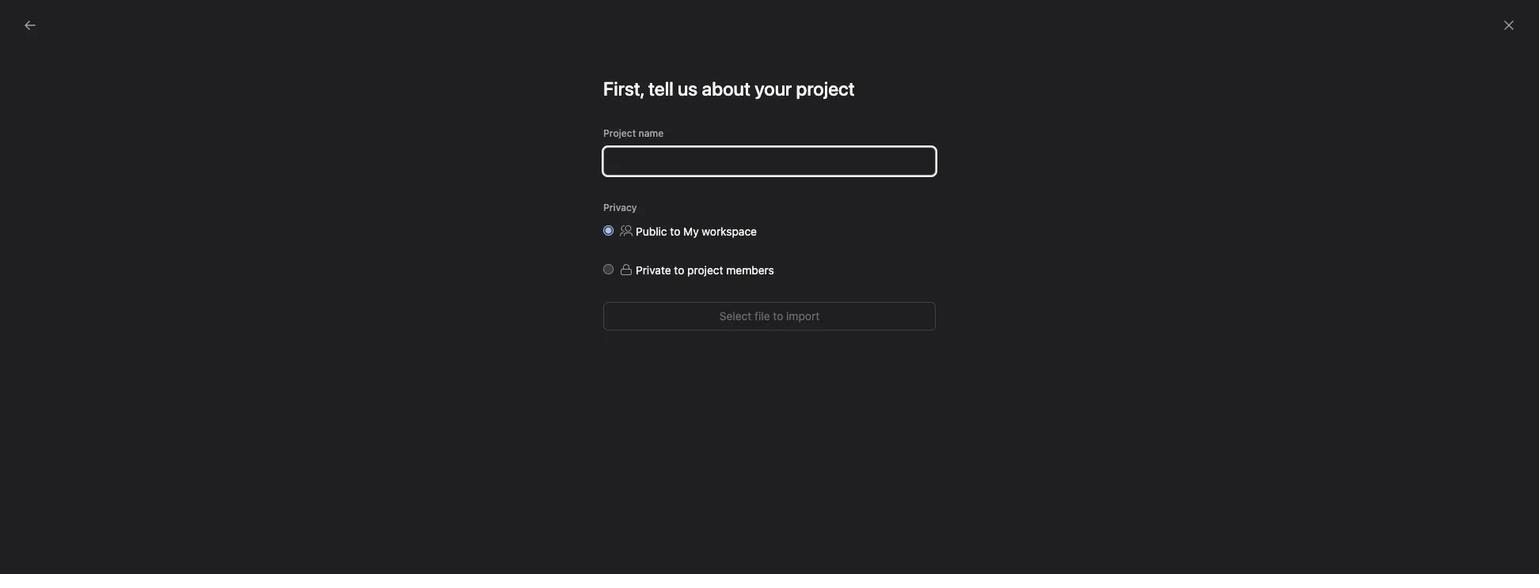 Task type: vqa. For each thing, say whether or not it's contained in the screenshot.
First,
yes



Task type: locate. For each thing, give the bounding box(es) containing it.
public
[[636, 225, 667, 238]]

Project name text field
[[603, 147, 936, 176]]

2 vertical spatial to
[[773, 310, 783, 323]]

members
[[726, 264, 774, 277]]

to left the my
[[670, 225, 681, 238]]

to right file
[[773, 310, 783, 323]]

file
[[755, 310, 770, 323]]

go back image
[[24, 19, 36, 32]]

hide sidebar image
[[21, 13, 33, 25]]

project right your
[[796, 78, 855, 100]]

list box
[[583, 6, 963, 32]]

Private to project members radio
[[603, 264, 614, 275]]

import
[[786, 310, 820, 323]]

0 horizontal spatial project
[[688, 264, 723, 277]]

to right private in the top of the page
[[674, 264, 685, 277]]

about
[[702, 78, 751, 100]]

close image
[[1503, 19, 1516, 32]]

1 vertical spatial to
[[674, 264, 685, 277]]

to
[[670, 225, 681, 238], [674, 264, 685, 277], [773, 310, 783, 323]]

0 vertical spatial to
[[670, 225, 681, 238]]

1 horizontal spatial project
[[796, 78, 855, 100]]

project name
[[603, 127, 664, 139]]

completed
[[590, 249, 648, 263]]

oct 18 – 20
[[770, 318, 822, 330]]

my
[[683, 225, 699, 238]]

0 vertical spatial project
[[796, 78, 855, 100]]

select
[[720, 310, 752, 323]]

project down public to my workspace
[[688, 264, 723, 277]]

1 vertical spatial project
[[688, 264, 723, 277]]

project
[[796, 78, 855, 100], [688, 264, 723, 277]]

us
[[678, 78, 698, 100]]

public to my workspace
[[636, 225, 757, 238]]

workspace
[[702, 225, 757, 238]]



Task type: describe. For each thing, give the bounding box(es) containing it.
Public to My workspace radio
[[603, 226, 614, 236]]

first,
[[603, 78, 644, 100]]

first, tell us about your project
[[603, 78, 855, 100]]

project
[[603, 127, 636, 139]]

oct
[[770, 318, 786, 330]]

select file to import
[[720, 310, 820, 323]]

select file to import button
[[603, 303, 936, 331]]

20
[[810, 318, 822, 330]]

to for my
[[670, 225, 681, 238]]

private
[[636, 264, 671, 277]]

your
[[755, 78, 792, 100]]

–
[[802, 318, 807, 330]]

privacy
[[603, 202, 637, 214]]

18
[[788, 318, 799, 330]]

completed button
[[590, 249, 648, 271]]

tell
[[648, 78, 674, 100]]

name
[[639, 127, 664, 139]]

to inside 'button'
[[773, 310, 783, 323]]

to for project
[[674, 264, 685, 277]]

private to project members
[[636, 264, 774, 277]]



